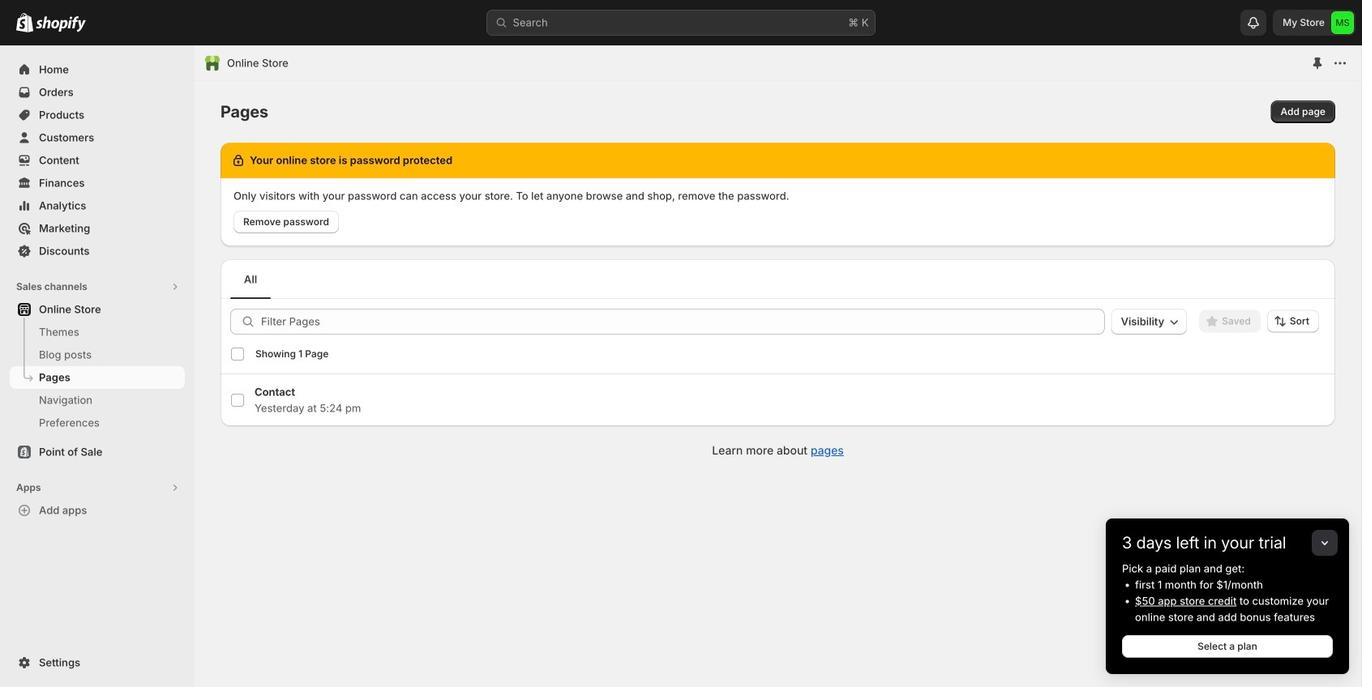 Task type: vqa. For each thing, say whether or not it's contained in the screenshot.
Locations
no



Task type: describe. For each thing, give the bounding box(es) containing it.
online store image
[[204, 55, 221, 71]]



Task type: locate. For each thing, give the bounding box(es) containing it.
my store image
[[1332, 11, 1355, 34]]

shopify image
[[36, 16, 86, 32]]

shopify image
[[16, 13, 33, 32]]



